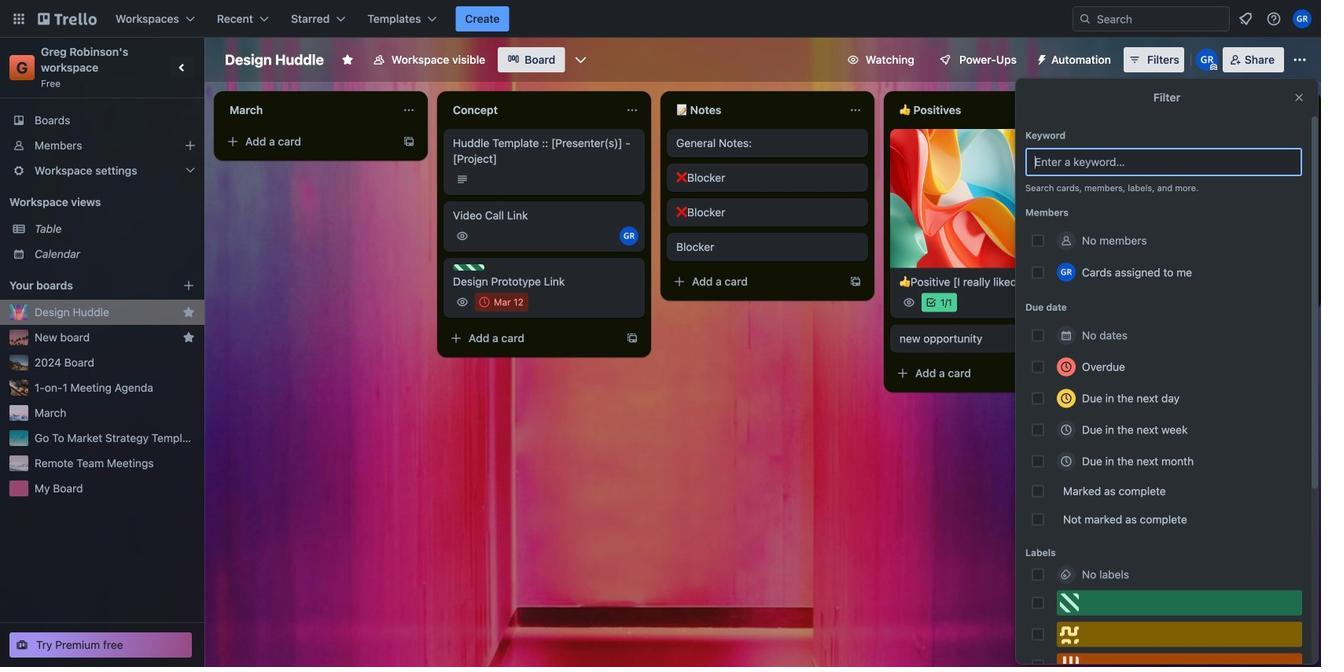 Task type: describe. For each thing, give the bounding box(es) containing it.
1 horizontal spatial create from template… image
[[626, 332, 639, 345]]

show menu image
[[1293, 52, 1308, 68]]

search image
[[1079, 13, 1092, 25]]

2 starred icon image from the top
[[183, 331, 195, 344]]

add board image
[[183, 279, 195, 292]]

color: green, title: none image
[[453, 264, 485, 271]]

close popover image
[[1293, 91, 1306, 104]]

back to home image
[[38, 6, 97, 31]]

0 horizontal spatial create from template… image
[[850, 275, 862, 288]]

star or unstar board image
[[341, 53, 354, 66]]

1 starred icon image from the top
[[183, 306, 195, 319]]

Search field
[[1092, 8, 1230, 30]]

open information menu image
[[1267, 11, 1282, 27]]

this member is an admin of this board. image
[[1211, 64, 1218, 71]]

color: green, title: none element
[[1057, 590, 1303, 616]]

sm image
[[1030, 47, 1052, 69]]



Task type: locate. For each thing, give the bounding box(es) containing it.
0 vertical spatial create from template… image
[[403, 135, 415, 148]]

0 vertical spatial create from template… image
[[850, 275, 862, 288]]

None checkbox
[[1123, 211, 1172, 230]]

primary element
[[0, 0, 1322, 38]]

0 notifications image
[[1237, 9, 1256, 28]]

workspace navigation collapse icon image
[[171, 57, 194, 79]]

Board name text field
[[217, 47, 332, 72]]

create from template… image
[[403, 135, 415, 148], [626, 332, 639, 345]]

color: yellow, title: none element
[[1057, 622, 1303, 647]]

greg robinson (gregrobinson96) image
[[1293, 9, 1312, 28], [1196, 49, 1218, 71], [620, 227, 639, 245], [1057, 263, 1076, 282]]

create from template… image
[[850, 275, 862, 288], [1073, 367, 1086, 380]]

1 horizontal spatial create from template… image
[[1073, 367, 1086, 380]]

1 vertical spatial create from template… image
[[1073, 367, 1086, 380]]

your boards with 8 items element
[[9, 276, 159, 295]]

None text field
[[220, 98, 396, 123], [444, 98, 620, 123], [667, 98, 843, 123], [891, 98, 1067, 123], [220, 98, 396, 123], [444, 98, 620, 123], [667, 98, 843, 123], [891, 98, 1067, 123]]

0 vertical spatial starred icon image
[[183, 306, 195, 319]]

Enter a keyword… text field
[[1026, 148, 1303, 176]]

1 vertical spatial starred icon image
[[183, 331, 195, 344]]

starred icon image
[[183, 306, 195, 319], [183, 331, 195, 344]]

0 horizontal spatial create from template… image
[[403, 135, 415, 148]]

None checkbox
[[475, 293, 529, 312]]

customize views image
[[573, 52, 589, 68]]

1 vertical spatial create from template… image
[[626, 332, 639, 345]]



Task type: vqa. For each thing, say whether or not it's contained in the screenshot.
the topmost to
no



